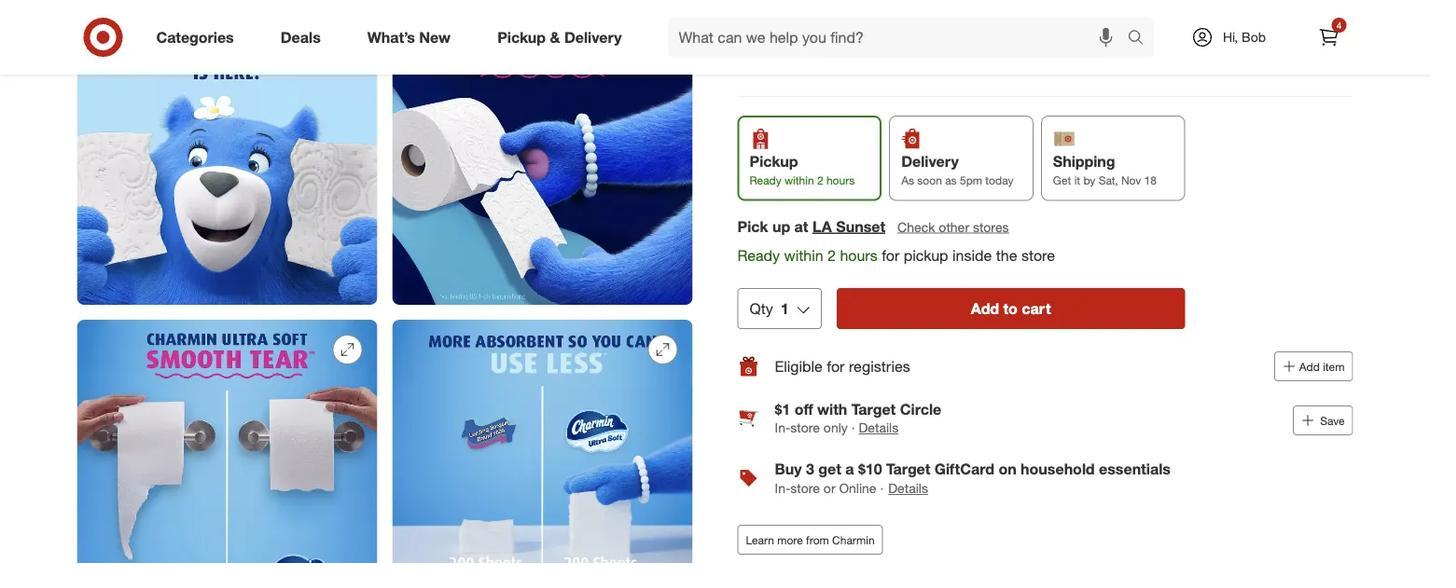 Task type: locate. For each thing, give the bounding box(es) containing it.
household
[[1021, 460, 1095, 478]]

24 link
[[885, 29, 926, 70]]

0 vertical spatial ∙
[[852, 420, 856, 436]]

0 vertical spatial 2
[[818, 174, 824, 188]]

0 horizontal spatial pickup
[[498, 28, 546, 46]]

hours down sunset
[[840, 246, 878, 264]]

for right eligible
[[827, 358, 845, 376]]

la sunset button
[[813, 216, 886, 237]]

0 horizontal spatial 2
[[818, 174, 824, 188]]

inside
[[953, 246, 992, 264]]

within down at
[[785, 246, 824, 264]]

∙
[[852, 420, 856, 436], [881, 481, 884, 497]]

qty
[[750, 300, 774, 318]]

eligible
[[775, 358, 823, 376]]

delivery
[[565, 28, 622, 46], [902, 152, 959, 170]]

24
[[898, 40, 914, 58]]

2 down la
[[828, 246, 836, 264]]

details
[[859, 420, 899, 436], [889, 481, 929, 497]]

details up $10
[[859, 420, 899, 436]]

0 vertical spatial within
[[785, 174, 814, 188]]

check
[[898, 219, 936, 235]]

learn more from charmin
[[746, 534, 875, 548]]

as
[[946, 174, 957, 188]]

online
[[840, 481, 877, 497]]

1 vertical spatial delivery
[[902, 152, 959, 170]]

within
[[785, 174, 814, 188], [785, 246, 824, 264]]

from
[[807, 534, 830, 548]]

item
[[1324, 360, 1345, 374]]

charmin ultra soft toilet paper, 4 of 13 image
[[392, 5, 693, 305]]

within up at
[[785, 174, 814, 188]]

pickup
[[498, 28, 546, 46], [750, 152, 798, 170]]

1 vertical spatial target
[[887, 460, 931, 478]]

0 vertical spatial details
[[859, 420, 899, 436]]

learn more from charmin button
[[738, 526, 884, 555]]

1 horizontal spatial delivery
[[902, 152, 959, 170]]

∙ down $10
[[881, 481, 884, 497]]

$10
[[859, 460, 883, 478]]

pickup left &
[[498, 28, 546, 46]]

0 horizontal spatial add
[[971, 300, 1000, 318]]

in- down $1
[[775, 420, 791, 436]]

store down the '3'
[[791, 481, 820, 497]]

check other stores
[[898, 219, 1010, 235]]

pickup for ready
[[750, 152, 798, 170]]

search button
[[1120, 17, 1164, 62]]

1 horizontal spatial for
[[882, 246, 900, 264]]

1 vertical spatial add
[[1300, 360, 1321, 374]]

delivery inside delivery as soon as 5pm today
[[902, 152, 959, 170]]

0 vertical spatial add
[[971, 300, 1000, 318]]

0 vertical spatial 18
[[752, 40, 769, 58]]

shipping get it by sat, nov 18
[[1054, 152, 1157, 188]]

soon
[[918, 174, 943, 188]]

store right the
[[1022, 246, 1056, 264]]

pickup & delivery
[[498, 28, 622, 46]]

1 vertical spatial store
[[791, 420, 820, 436]]

1 vertical spatial in-
[[775, 481, 791, 497]]

ready
[[750, 174, 782, 188], [738, 246, 780, 264]]

details button
[[859, 419, 899, 438], [888, 479, 930, 499]]

in-
[[775, 420, 791, 436], [775, 481, 791, 497]]

1 vertical spatial 18
[[1145, 174, 1157, 188]]

for
[[882, 246, 900, 264], [827, 358, 845, 376]]

1 vertical spatial 2
[[828, 246, 836, 264]]

pickup inside pickup ready within 2 hours
[[750, 152, 798, 170]]

ready down the 'pick'
[[738, 246, 780, 264]]

details button right online
[[888, 479, 930, 499]]

details right online
[[889, 481, 929, 497]]

add left to
[[971, 300, 1000, 318]]

18 inside group
[[752, 40, 769, 58]]

2 up la
[[818, 174, 824, 188]]

pickup ready within 2 hours
[[750, 152, 855, 188]]

add inside add item button
[[1300, 360, 1321, 374]]

4
[[1337, 19, 1342, 31]]

1 horizontal spatial ∙
[[881, 481, 884, 497]]

1 vertical spatial pickup
[[750, 152, 798, 170]]

2 vertical spatial store
[[791, 481, 820, 497]]

delivery as soon as 5pm today
[[902, 152, 1014, 188]]

add left item
[[1300, 360, 1321, 374]]

0 vertical spatial hours
[[827, 174, 855, 188]]

group
[[736, 0, 1354, 78]]

hours inside pickup ready within 2 hours
[[827, 174, 855, 188]]

qty 1
[[750, 300, 789, 318]]

18 right 'nov'
[[1145, 174, 1157, 188]]

add inside add to cart button
[[971, 300, 1000, 318]]

1 vertical spatial details button
[[888, 479, 930, 499]]

as
[[902, 174, 915, 188]]

in- down buy
[[775, 481, 791, 497]]

0 horizontal spatial 18
[[752, 40, 769, 58]]

12
[[800, 40, 817, 58]]

buy
[[775, 460, 802, 478]]

today
[[986, 174, 1014, 188]]

0 vertical spatial ready
[[750, 174, 782, 188]]

hours up la sunset "button"
[[827, 174, 855, 188]]

pickup up up
[[750, 152, 798, 170]]

1 horizontal spatial 18
[[1145, 174, 1157, 188]]

1 vertical spatial for
[[827, 358, 845, 376]]

eligible for registries
[[775, 358, 911, 376]]

hi,
[[1224, 29, 1239, 45]]

store down the off
[[791, 420, 820, 436]]

cart
[[1022, 300, 1051, 318]]

deals element
[[738, 389, 1354, 511]]

2
[[818, 174, 824, 188], [828, 246, 836, 264]]

18
[[752, 40, 769, 58], [1145, 174, 1157, 188]]

ready up the 'pick'
[[750, 174, 782, 188]]

add for add item
[[1300, 360, 1321, 374]]

essentials
[[1100, 460, 1171, 478]]

target inside '$1 off with target circle in-store only ∙ details'
[[852, 401, 896, 419]]

for left pickup
[[882, 246, 900, 264]]

details button up $10
[[859, 419, 899, 438]]

1 vertical spatial within
[[785, 246, 824, 264]]

0 horizontal spatial ∙
[[852, 420, 856, 436]]

1 vertical spatial ready
[[738, 246, 780, 264]]

by
[[1084, 174, 1096, 188]]

0 horizontal spatial delivery
[[565, 28, 622, 46]]

0 vertical spatial target
[[852, 401, 896, 419]]

add for add to cart
[[971, 300, 1000, 318]]

0 vertical spatial store
[[1022, 246, 1056, 264]]

store
[[1022, 246, 1056, 264], [791, 420, 820, 436], [791, 481, 820, 497]]

details inside '$1 off with target circle in-store only ∙ details'
[[859, 420, 899, 436]]

delivery up soon
[[902, 152, 959, 170]]

1 horizontal spatial add
[[1300, 360, 1321, 374]]

hours
[[827, 174, 855, 188], [840, 246, 878, 264]]

store inside buy 3 get a $10 target giftcard on household essentials in-store or online ∙ details
[[791, 481, 820, 497]]

bob
[[1242, 29, 1267, 45]]

to
[[1004, 300, 1018, 318]]

1 horizontal spatial pickup
[[750, 152, 798, 170]]

∙ right only
[[852, 420, 856, 436]]

add item
[[1300, 360, 1345, 374]]

1 vertical spatial details
[[889, 481, 929, 497]]

get
[[1054, 174, 1072, 188]]

delivery right &
[[565, 28, 622, 46]]

pickup for &
[[498, 28, 546, 46]]

0 vertical spatial in-
[[775, 420, 791, 436]]

2 inside pickup ready within 2 hours
[[818, 174, 824, 188]]

$1 off with target circle in-store only ∙ details
[[775, 401, 942, 436]]

shipping
[[1054, 152, 1116, 170]]

add
[[971, 300, 1000, 318], [1300, 360, 1321, 374]]

1 in- from the top
[[775, 420, 791, 436]]

group containing 18
[[736, 0, 1354, 78]]

2 in- from the top
[[775, 481, 791, 497]]

18 left 12
[[752, 40, 769, 58]]

1 vertical spatial ∙
[[881, 481, 884, 497]]

1 horizontal spatial 2
[[828, 246, 836, 264]]

target right 'with' at the right bottom of the page
[[852, 401, 896, 419]]

0 vertical spatial pickup
[[498, 28, 546, 46]]

target right $10
[[887, 460, 931, 478]]

pick up at la sunset
[[738, 217, 886, 235]]



Task type: describe. For each thing, give the bounding box(es) containing it.
other
[[939, 219, 970, 235]]

save
[[1321, 414, 1345, 428]]

nov
[[1122, 174, 1142, 188]]

with
[[818, 401, 848, 419]]

18 inside shipping get it by sat, nov 18
[[1145, 174, 1157, 188]]

charmin ultra soft toilet paper, 3 of 13 image
[[77, 5, 378, 305]]

4 link
[[1309, 17, 1350, 58]]

deals link
[[265, 17, 344, 58]]

target inside buy 3 get a $10 target giftcard on household essentials in-store or online ∙ details
[[887, 460, 931, 478]]

registries
[[849, 358, 911, 376]]

categories link
[[140, 17, 257, 58]]

giftcard
[[935, 460, 995, 478]]

0 vertical spatial for
[[882, 246, 900, 264]]

or
[[824, 481, 836, 497]]

check other stores button
[[897, 217, 1010, 237]]

0 horizontal spatial for
[[827, 358, 845, 376]]

1
[[781, 300, 789, 318]]

add to cart
[[971, 300, 1051, 318]]

categories
[[156, 28, 234, 46]]

in- inside '$1 off with target circle in-store only ∙ details'
[[775, 420, 791, 436]]

what's new
[[368, 28, 451, 46]]

$1
[[775, 401, 791, 419]]

at
[[795, 217, 809, 235]]

learn
[[746, 534, 775, 548]]

12 link
[[788, 29, 829, 70]]

buy 3 get a $10 target giftcard on household essentials link
[[775, 460, 1171, 478]]

within inside pickup ready within 2 hours
[[785, 174, 814, 188]]

new
[[419, 28, 451, 46]]

ready inside pickup ready within 2 hours
[[750, 174, 782, 188]]

search
[[1120, 30, 1164, 48]]

off
[[795, 401, 814, 419]]

ready within 2 hours for pickup inside the store
[[738, 246, 1056, 264]]

up
[[773, 217, 791, 235]]

0 vertical spatial details button
[[859, 419, 899, 438]]

add to cart button
[[837, 289, 1186, 330]]

18 link
[[740, 29, 781, 70]]

circle
[[900, 401, 942, 419]]

get
[[819, 460, 842, 478]]

buy 3 get a $10 target giftcard on household essentials in-store or online ∙ details
[[775, 460, 1171, 497]]

sunset
[[837, 217, 886, 235]]

charmin
[[833, 534, 875, 548]]

charmin ultra soft toilet paper, 6 of 13 image
[[392, 320, 693, 564]]

it
[[1075, 174, 1081, 188]]

∙ inside buy 3 get a $10 target giftcard on household essentials in-store or online ∙ details
[[881, 481, 884, 497]]

on
[[999, 460, 1017, 478]]

0 vertical spatial delivery
[[565, 28, 622, 46]]

the
[[997, 246, 1018, 264]]

charmin ultra soft toilet paper, 5 of 13 image
[[77, 320, 378, 564]]

1 vertical spatial hours
[[840, 246, 878, 264]]

la
[[813, 217, 832, 235]]

what's new link
[[352, 17, 474, 58]]

save button
[[1294, 406, 1354, 436]]

What can we help you find? suggestions appear below search field
[[668, 17, 1133, 58]]

store inside '$1 off with target circle in-store only ∙ details'
[[791, 420, 820, 436]]

pickup & delivery link
[[482, 17, 645, 58]]

add item button
[[1275, 352, 1354, 382]]

8 link
[[837, 29, 878, 70]]

pick
[[738, 217, 769, 235]]

stores
[[973, 219, 1010, 235]]

a
[[846, 460, 854, 478]]

3
[[806, 460, 815, 478]]

more
[[778, 534, 803, 548]]

details inside buy 3 get a $10 target giftcard on household essentials in-store or online ∙ details
[[889, 481, 929, 497]]

sat,
[[1099, 174, 1119, 188]]

∙ inside '$1 off with target circle in-store only ∙ details'
[[852, 420, 856, 436]]

in- inside buy 3 get a $10 target giftcard on household essentials in-store or online ∙ details
[[775, 481, 791, 497]]

pickup
[[904, 246, 949, 264]]

only
[[824, 420, 848, 436]]

5pm
[[960, 174, 983, 188]]

hi, bob
[[1224, 29, 1267, 45]]

what's
[[368, 28, 415, 46]]

&
[[550, 28, 560, 46]]

deals
[[281, 28, 321, 46]]

8
[[853, 40, 861, 58]]



Task type: vqa. For each thing, say whether or not it's contained in the screenshot.
6 link
no



